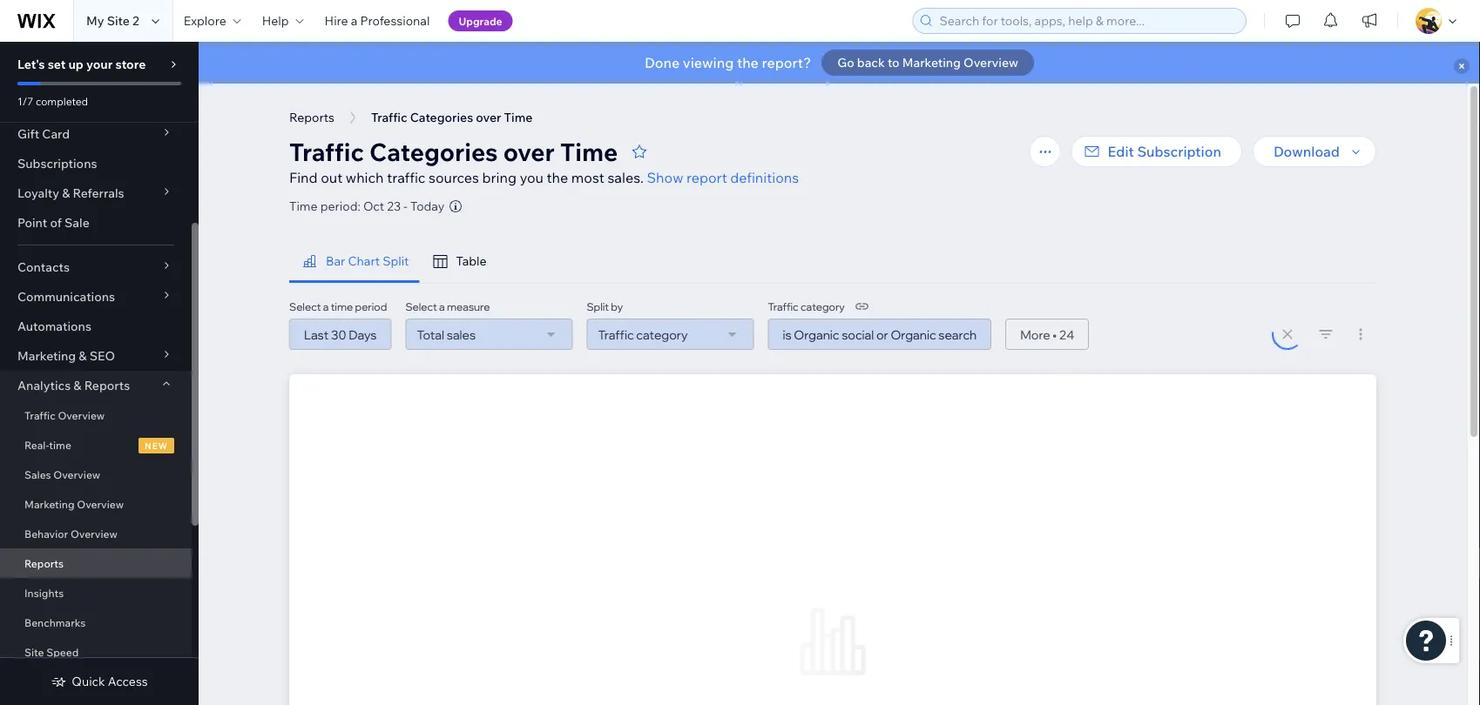 Task type: describe. For each thing, give the bounding box(es) containing it.
benchmarks link
[[0, 608, 192, 638]]

0 horizontal spatial the
[[547, 169, 568, 186]]

time
[[49, 439, 71, 452]]

my site 2
[[86, 13, 139, 28]]

23
[[387, 199, 401, 214]]

1 horizontal spatial traffic
[[289, 136, 364, 167]]

sales
[[24, 468, 51, 481]]

automations
[[17, 319, 91, 334]]

let's
[[17, 57, 45, 72]]

split
[[383, 253, 409, 269]]

upgrade
[[459, 14, 502, 27]]

sources
[[429, 169, 479, 186]]

reports inside dropdown button
[[84, 378, 130, 393]]

edit subscription button
[[1071, 136, 1242, 167]]

edit subscription
[[1108, 143, 1221, 160]]

most
[[571, 169, 604, 186]]

sales.
[[608, 169, 644, 186]]

edit
[[1108, 143, 1134, 160]]

point
[[17, 215, 47, 230]]

over inside "button"
[[476, 110, 501, 125]]

& for analytics
[[73, 378, 81, 393]]

of
[[50, 215, 62, 230]]

table
[[456, 253, 487, 269]]

help button
[[252, 0, 314, 42]]

speed
[[46, 646, 79, 659]]

2
[[132, 13, 139, 28]]

set
[[48, 57, 66, 72]]

sales overview link
[[0, 460, 192, 490]]

oct
[[363, 199, 384, 214]]

which
[[346, 169, 384, 186]]

gift
[[17, 126, 39, 142]]

1 vertical spatial traffic categories over time
[[289, 136, 618, 167]]

behavior overview link
[[0, 519, 192, 549]]

today
[[410, 199, 444, 214]]

a
[[351, 13, 358, 28]]

behavior overview
[[24, 527, 117, 541]]

card
[[42, 126, 70, 142]]

show report definitions
[[647, 169, 799, 186]]

Search for tools, apps, help & more... field
[[934, 9, 1240, 33]]

hire a professional link
[[314, 0, 440, 42]]

upgrade button
[[448, 10, 513, 31]]

find
[[289, 169, 318, 186]]

traffic
[[387, 169, 425, 186]]

reports button
[[281, 105, 343, 131]]

subscriptions
[[17, 156, 97, 171]]

seo
[[89, 348, 115, 364]]

the inside done viewing the report? alert
[[737, 54, 759, 71]]

traffic overview
[[24, 409, 105, 422]]

definitions
[[730, 169, 799, 186]]

hire a professional
[[325, 13, 430, 28]]

bar chart split button
[[289, 240, 419, 283]]

-
[[404, 199, 407, 214]]

quick access button
[[51, 674, 148, 690]]

communications button
[[0, 282, 192, 312]]

marketing for marketing overview
[[24, 498, 75, 511]]

up
[[68, 57, 83, 72]]

categories inside traffic categories over time "button"
[[410, 110, 473, 125]]

analytics
[[17, 378, 71, 393]]

marketing for marketing & seo
[[17, 348, 76, 364]]

download
[[1274, 143, 1340, 160]]

overview for behavior overview
[[71, 527, 117, 541]]

2 horizontal spatial time
[[560, 136, 618, 167]]

marketing overview
[[24, 498, 124, 511]]

site speed link
[[0, 638, 192, 667]]

you
[[520, 169, 544, 186]]

overview inside button
[[964, 55, 1018, 70]]

tab list containing bar chart split
[[289, 240, 836, 283]]

new
[[145, 440, 168, 451]]

done viewing the report? alert
[[199, 42, 1480, 84]]

download button
[[1253, 136, 1376, 167]]

behavior
[[24, 527, 68, 541]]

period:
[[320, 199, 361, 214]]

analytics & reports button
[[0, 371, 192, 401]]

point of sale link
[[0, 208, 192, 238]]

loyalty & referrals
[[17, 186, 124, 201]]

benchmarks
[[24, 616, 86, 629]]

let's set up your store
[[17, 57, 146, 72]]



Task type: vqa. For each thing, say whether or not it's contained in the screenshot.
Search for tools, apps, help & more... Field at the right of the page
yes



Task type: locate. For each thing, give the bounding box(es) containing it.
marketing inside marketing overview link
[[24, 498, 75, 511]]

chart
[[348, 253, 380, 269]]

over
[[476, 110, 501, 125], [503, 136, 555, 167]]

contacts
[[17, 260, 70, 275]]

1 vertical spatial categories
[[369, 136, 498, 167]]

quick access
[[72, 674, 148, 689]]

contacts button
[[0, 253, 192, 282]]

back
[[857, 55, 885, 70]]

time period: oct 23 - today
[[289, 199, 444, 214]]

overview
[[964, 55, 1018, 70], [58, 409, 105, 422], [53, 468, 100, 481], [77, 498, 124, 511], [71, 527, 117, 541]]

0 horizontal spatial traffic
[[24, 409, 55, 422]]

done viewing the report?
[[645, 54, 811, 71]]

point of sale
[[17, 215, 90, 230]]

reports inside button
[[289, 110, 334, 125]]

over up bring
[[476, 110, 501, 125]]

go
[[837, 55, 854, 70]]

sidebar element
[[0, 42, 199, 706]]

sale
[[64, 215, 90, 230]]

1 vertical spatial site
[[24, 646, 44, 659]]

1 vertical spatial &
[[79, 348, 87, 364]]

marketing overview link
[[0, 490, 192, 519]]

2 vertical spatial &
[[73, 378, 81, 393]]

gift card button
[[0, 119, 192, 149]]

0 vertical spatial traffic categories over time
[[371, 110, 533, 125]]

& for marketing
[[79, 348, 87, 364]]

completed
[[36, 95, 88, 108]]

0 vertical spatial time
[[504, 110, 533, 125]]

& down marketing & seo
[[73, 378, 81, 393]]

referrals
[[73, 186, 124, 201]]

to
[[888, 55, 900, 70]]

reports up the insights
[[24, 557, 64, 570]]

store
[[115, 57, 146, 72]]

report?
[[762, 54, 811, 71]]

reports for reports link
[[24, 557, 64, 570]]

traffic up real- on the bottom of the page
[[24, 409, 55, 422]]

access
[[108, 674, 148, 689]]

your
[[86, 57, 113, 72]]

1/7 completed
[[17, 95, 88, 108]]

quick
[[72, 674, 105, 689]]

& for loyalty
[[62, 186, 70, 201]]

time
[[504, 110, 533, 125], [560, 136, 618, 167], [289, 199, 318, 214]]

1 horizontal spatial over
[[503, 136, 555, 167]]

marketing inside go back to marketing overview button
[[902, 55, 961, 70]]

1 horizontal spatial time
[[504, 110, 533, 125]]

marketing inside 'marketing & seo' popup button
[[17, 348, 76, 364]]

1 horizontal spatial the
[[737, 54, 759, 71]]

1/7
[[17, 95, 33, 108]]

marketing & seo button
[[0, 341, 192, 371]]

traffic categories over time button
[[362, 105, 541, 131]]

site left 2
[[107, 13, 130, 28]]

2 vertical spatial marketing
[[24, 498, 75, 511]]

marketing
[[902, 55, 961, 70], [17, 348, 76, 364], [24, 498, 75, 511]]

time up you
[[504, 110, 533, 125]]

& left seo
[[79, 348, 87, 364]]

site inside sidebar element
[[24, 646, 44, 659]]

go back to marketing overview
[[837, 55, 1018, 70]]

done
[[645, 54, 680, 71]]

2 vertical spatial traffic
[[24, 409, 55, 422]]

traffic for traffic categories over time "button"
[[371, 110, 407, 125]]

insights link
[[0, 578, 192, 608]]

bring
[[482, 169, 517, 186]]

categories
[[410, 110, 473, 125], [369, 136, 498, 167]]

analytics & reports
[[17, 378, 130, 393]]

time down 'find'
[[289, 199, 318, 214]]

loyalty & referrals button
[[0, 179, 192, 208]]

gift card
[[17, 126, 70, 142]]

help
[[262, 13, 289, 28]]

2 horizontal spatial traffic
[[371, 110, 407, 125]]

1 vertical spatial over
[[503, 136, 555, 167]]

real-time
[[24, 439, 71, 452]]

traffic up the traffic
[[371, 110, 407, 125]]

loyalty
[[17, 186, 59, 201]]

out
[[321, 169, 343, 186]]

1 vertical spatial reports
[[84, 378, 130, 393]]

time inside "button"
[[504, 110, 533, 125]]

0 horizontal spatial time
[[289, 199, 318, 214]]

1 horizontal spatial reports
[[84, 378, 130, 393]]

tab list
[[289, 240, 836, 283]]

0 vertical spatial traffic
[[371, 110, 407, 125]]

1 vertical spatial traffic
[[289, 136, 364, 167]]

0 vertical spatial marketing
[[902, 55, 961, 70]]

the left report?
[[737, 54, 759, 71]]

1 vertical spatial marketing
[[17, 348, 76, 364]]

reports for reports button
[[289, 110, 334, 125]]

overview for traffic overview
[[58, 409, 105, 422]]

communications
[[17, 289, 115, 304]]

0 vertical spatial site
[[107, 13, 130, 28]]

the right you
[[547, 169, 568, 186]]

1 horizontal spatial site
[[107, 13, 130, 28]]

2 vertical spatial reports
[[24, 557, 64, 570]]

traffic overview link
[[0, 401, 192, 430]]

table button
[[419, 240, 497, 283]]

marketing right to
[[902, 55, 961, 70]]

2 vertical spatial time
[[289, 199, 318, 214]]

1 vertical spatial time
[[560, 136, 618, 167]]

professional
[[360, 13, 430, 28]]

0 vertical spatial over
[[476, 110, 501, 125]]

my
[[86, 13, 104, 28]]

overview for sales overview
[[53, 468, 100, 481]]

site
[[107, 13, 130, 28], [24, 646, 44, 659]]

& inside dropdown button
[[73, 378, 81, 393]]

traffic inside traffic categories over time "button"
[[371, 110, 407, 125]]

traffic categories over time inside traffic categories over time "button"
[[371, 110, 533, 125]]

time up most
[[560, 136, 618, 167]]

traffic
[[371, 110, 407, 125], [289, 136, 364, 167], [24, 409, 55, 422]]

0 horizontal spatial site
[[24, 646, 44, 659]]

reports up 'find'
[[289, 110, 334, 125]]

2 horizontal spatial reports
[[289, 110, 334, 125]]

marketing up behavior
[[24, 498, 75, 511]]

traffic inside traffic overview link
[[24, 409, 55, 422]]

show
[[647, 169, 683, 186]]

marketing up the analytics
[[17, 348, 76, 364]]

reports down seo
[[84, 378, 130, 393]]

hire
[[325, 13, 348, 28]]

traffic up the 'out'
[[289, 136, 364, 167]]

automations link
[[0, 312, 192, 341]]

explore
[[184, 13, 226, 28]]

sales overview
[[24, 468, 100, 481]]

real-
[[24, 439, 49, 452]]

go back to marketing overview button
[[822, 50, 1034, 76]]

& right 'loyalty' at the left
[[62, 186, 70, 201]]

viewing
[[683, 54, 734, 71]]

show report definitions button
[[647, 167, 799, 188]]

insights
[[24, 587, 64, 600]]

0 vertical spatial the
[[737, 54, 759, 71]]

find out which traffic sources bring you the most sales.
[[289, 169, 644, 186]]

subscription
[[1137, 143, 1221, 160]]

0 horizontal spatial over
[[476, 110, 501, 125]]

traffic for traffic overview link
[[24, 409, 55, 422]]

1 vertical spatial the
[[547, 169, 568, 186]]

0 horizontal spatial reports
[[24, 557, 64, 570]]

subscriptions link
[[0, 149, 192, 179]]

0 vertical spatial categories
[[410, 110, 473, 125]]

0 vertical spatial &
[[62, 186, 70, 201]]

site left speed at bottom
[[24, 646, 44, 659]]

overview for marketing overview
[[77, 498, 124, 511]]

over up you
[[503, 136, 555, 167]]

0 vertical spatial reports
[[289, 110, 334, 125]]

site speed
[[24, 646, 79, 659]]



